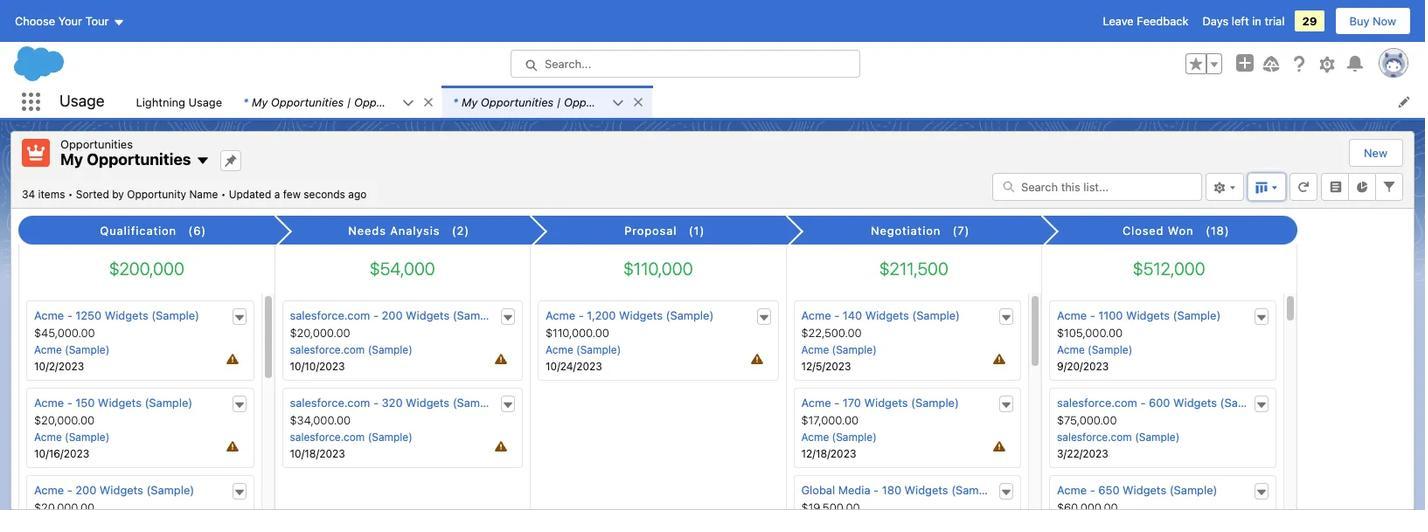 Task type: describe. For each thing, give the bounding box(es) containing it.
widgets for acme - 200 widgets (sample)
[[100, 484, 143, 498]]

(sample) inside $110,000.00 acme (sample) 10/24/2023
[[577, 344, 621, 357]]

$17,000.00
[[802, 414, 859, 428]]

acme - 170 widgets (sample) link
[[802, 396, 960, 410]]

acme inside $22,500.00 acme (sample) 12/5/2023
[[802, 344, 830, 357]]

text default image for salesforce.com - 600 widgets (sample)
[[1256, 400, 1268, 412]]

$45,000.00 acme (sample) 10/2/2023
[[34, 326, 110, 374]]

$110,000.00
[[546, 326, 610, 340]]

acme - 140 widgets (sample)
[[802, 309, 961, 323]]

(sample) inside $20,000.00 salesforce.com (sample) 10/10/2023
[[368, 344, 413, 357]]

$105,000.00 acme (sample) 9/20/2023
[[1058, 326, 1133, 374]]

1100
[[1099, 309, 1124, 323]]

text default image for acme - 1,200 widgets (sample)
[[758, 312, 770, 324]]

salesforce.com - 600 widgets (sample) link
[[1058, 396, 1269, 410]]

seconds
[[304, 188, 345, 201]]

(sample) inside $34,000.00 salesforce.com (sample) 10/18/2023
[[368, 431, 413, 444]]

$110,000.00 acme (sample) 10/24/2023
[[546, 326, 621, 374]]

2 * my opportunities | opportunities from the left
[[453, 95, 637, 109]]

acme (sample) link for $17,000.00
[[802, 431, 877, 444]]

acme - 150 widgets (sample)
[[34, 396, 193, 410]]

acme - 650 widgets (sample) link
[[1058, 484, 1218, 498]]

a
[[274, 188, 280, 201]]

- for acme - 1100 widgets (sample)
[[1091, 309, 1096, 323]]

qualification
[[100, 224, 177, 238]]

left
[[1232, 14, 1250, 28]]

- for salesforce.com - 600 widgets (sample)
[[1141, 396, 1146, 410]]

$75,000.00
[[1058, 414, 1118, 428]]

2 • from the left
[[221, 188, 226, 201]]

$20,000.00 for acme
[[34, 414, 95, 428]]

$512,000
[[1134, 259, 1206, 279]]

items
[[38, 188, 65, 201]]

acme (sample) link for $22,500.00
[[802, 344, 877, 357]]

10/18/2023
[[290, 448, 345, 461]]

your
[[58, 14, 82, 28]]

widgets for acme - 650 widgets (sample)
[[1123, 484, 1167, 498]]

new
[[1365, 146, 1388, 160]]

acme - 1100 widgets (sample)
[[1058, 309, 1221, 323]]

salesforce.com inside $75,000.00 salesforce.com (sample) 3/22/2023
[[1058, 431, 1133, 444]]

(sample) inside $20,000.00 acme (sample) 10/16/2023
[[65, 431, 110, 444]]

acme - 1250 widgets (sample) link
[[34, 309, 199, 323]]

salesforce.com - 320 widgets (sample) link
[[290, 396, 501, 410]]

acme (sample) link for $110,000.00
[[546, 344, 621, 357]]

2 | from the left
[[557, 95, 561, 109]]

10/10/2023
[[290, 360, 345, 374]]

search... button
[[511, 50, 861, 78]]

acme inside $20,000.00 acme (sample) 10/16/2023
[[34, 431, 62, 444]]

widgets for salesforce.com - 320 widgets (sample)
[[406, 396, 450, 410]]

days
[[1203, 14, 1229, 28]]

0 horizontal spatial usage
[[59, 92, 104, 110]]

salesforce.com - 200 widgets (sample) link
[[290, 309, 501, 323]]

10/16/2023
[[34, 448, 89, 461]]

salesforce.com - 200 widgets (sample)
[[290, 309, 501, 323]]

29
[[1303, 14, 1318, 28]]

sorted
[[76, 188, 109, 201]]

$34,000.00 salesforce.com (sample) 10/18/2023
[[290, 414, 413, 461]]

widgets for acme - 1250 widgets (sample)
[[105, 309, 148, 323]]

$105,000.00
[[1058, 326, 1123, 340]]

- left "180"
[[874, 484, 879, 498]]

needs analysis
[[349, 224, 440, 238]]

search...
[[545, 57, 592, 71]]

320
[[382, 396, 403, 410]]

by
[[112, 188, 124, 201]]

buy
[[1350, 14, 1370, 28]]

$20,000.00 salesforce.com (sample) 10/10/2023
[[290, 326, 413, 374]]

my for 1st list item from the left
[[252, 95, 268, 109]]

(sample) inside $17,000.00 acme (sample) 12/18/2023
[[832, 431, 877, 444]]

* for 1st list item from the left
[[243, 95, 248, 109]]

salesforce.com up $75,000.00
[[1058, 396, 1138, 410]]

1 list item from the left
[[233, 86, 443, 118]]

ago
[[348, 188, 367, 201]]

leave feedback
[[1104, 14, 1189, 28]]

analysis
[[390, 224, 440, 238]]

$200,000
[[109, 259, 184, 279]]

leave
[[1104, 14, 1134, 28]]

$34,000.00
[[290, 414, 351, 428]]

- for acme - 650 widgets (sample)
[[1091, 484, 1096, 498]]

feedback
[[1138, 14, 1189, 28]]

- for salesforce.com - 200 widgets (sample)
[[373, 309, 379, 323]]

widgets for acme - 150 widgets (sample)
[[98, 396, 142, 410]]

acme inside "$105,000.00 acme (sample) 9/20/2023"
[[1058, 344, 1085, 357]]

choose your tour
[[15, 14, 109, 28]]

opportunity
[[127, 188, 186, 201]]

$22,500.00
[[802, 326, 862, 340]]

acme - 150 widgets (sample) link
[[34, 396, 193, 410]]

$110,000
[[624, 259, 693, 279]]

acme (sample) link for $45,000.00
[[34, 344, 110, 357]]

acme - 200 widgets (sample) link
[[34, 484, 194, 498]]

- for salesforce.com - 320 widgets (sample)
[[373, 396, 379, 410]]

widgets for acme - 1,200 widgets (sample)
[[619, 309, 663, 323]]

updated
[[229, 188, 271, 201]]

text default image for acme - 1250 widgets (sample)
[[233, 312, 245, 324]]

9/20/2023
[[1058, 360, 1110, 374]]

* for second list item
[[453, 95, 458, 109]]

proposal
[[625, 224, 677, 238]]

buy now button
[[1335, 7, 1412, 35]]

media
[[839, 484, 871, 498]]

salesforce.com (sample) link up 10/10/2023
[[290, 344, 413, 357]]

new button
[[1351, 140, 1402, 166]]

acme - 200 widgets (sample)
[[34, 484, 194, 498]]

salesforce.com (sample) link for $54,000
[[290, 431, 413, 444]]

Search My Opportunities list view. search field
[[993, 173, 1203, 201]]

widgets right "180"
[[905, 484, 949, 498]]

salesforce.com up $34,000.00
[[290, 396, 370, 410]]

trial
[[1265, 14, 1285, 28]]

days left in trial
[[1203, 14, 1285, 28]]

acme inside $17,000.00 acme (sample) 12/18/2023
[[802, 431, 830, 444]]

text default image for acme - 170 widgets (sample)
[[1001, 400, 1013, 412]]

acme - 1250 widgets (sample)
[[34, 309, 199, 323]]

(sample) inside $75,000.00 salesforce.com (sample) 3/22/2023
[[1136, 431, 1180, 444]]

1,200
[[587, 309, 616, 323]]

(2)
[[452, 224, 470, 238]]



Task type: locate. For each thing, give the bounding box(es) containing it.
(sample) inside $22,500.00 acme (sample) 12/5/2023
[[832, 344, 877, 357]]

1 * from the left
[[243, 95, 248, 109]]

None search field
[[993, 173, 1203, 201]]

- up $20,000.00 salesforce.com (sample) 10/10/2023
[[373, 309, 379, 323]]

group
[[1186, 53, 1223, 74]]

$20,000.00 inside $20,000.00 salesforce.com (sample) 10/10/2023
[[290, 326, 350, 340]]

- for acme - 1250 widgets (sample)
[[67, 309, 72, 323]]

salesforce.com down $75,000.00
[[1058, 431, 1133, 444]]

few
[[283, 188, 301, 201]]

650
[[1099, 484, 1120, 498]]

(sample)
[[152, 309, 199, 323], [453, 309, 501, 323], [666, 309, 714, 323], [913, 309, 961, 323], [1174, 309, 1221, 323], [65, 344, 110, 357], [368, 344, 413, 357], [577, 344, 621, 357], [832, 344, 877, 357], [1088, 344, 1133, 357], [145, 396, 193, 410], [453, 396, 501, 410], [912, 396, 960, 410], [1221, 396, 1269, 410], [65, 431, 110, 444], [368, 431, 413, 444], [832, 431, 877, 444], [1136, 431, 1180, 444], [146, 484, 194, 498], [952, 484, 1000, 498], [1170, 484, 1218, 498]]

1 horizontal spatial $20,000.00
[[290, 326, 350, 340]]

acme up $45,000.00
[[34, 309, 64, 323]]

150
[[75, 396, 95, 410]]

acme left 650
[[1058, 484, 1087, 498]]

lightning usage link
[[125, 86, 233, 118]]

text default image for acme - 650 widgets (sample)
[[1256, 487, 1268, 499]]

1 * my opportunities | opportunities from the left
[[243, 95, 427, 109]]

•
[[68, 188, 73, 201], [221, 188, 226, 201]]

- for acme - 200 widgets (sample)
[[67, 484, 72, 498]]

acme
[[34, 309, 64, 323], [546, 309, 576, 323], [802, 309, 832, 323], [1058, 309, 1087, 323], [34, 344, 62, 357], [546, 344, 574, 357], [802, 344, 830, 357], [1058, 344, 1085, 357], [34, 396, 64, 410], [802, 396, 832, 410], [34, 431, 62, 444], [802, 431, 830, 444], [34, 484, 64, 498], [1058, 484, 1087, 498]]

text default image
[[233, 312, 245, 324], [758, 312, 770, 324], [233, 400, 245, 412], [502, 400, 514, 412], [1001, 400, 1013, 412], [1256, 400, 1268, 412], [1001, 487, 1013, 499], [1256, 487, 1268, 499]]

2 * from the left
[[453, 95, 458, 109]]

usage right lightning
[[189, 95, 222, 109]]

widgets right 1100
[[1127, 309, 1170, 323]]

salesforce.com (sample) link
[[290, 344, 413, 357], [290, 431, 413, 444], [1058, 431, 1180, 444]]

widgets down the $54,000
[[406, 309, 450, 323]]

$75,000.00 salesforce.com (sample) 3/22/2023
[[1058, 414, 1180, 461]]

closed won
[[1123, 224, 1195, 238]]

0 horizontal spatial 200
[[75, 484, 96, 498]]

1 vertical spatial 200
[[75, 484, 96, 498]]

- for acme - 140 widgets (sample)
[[835, 309, 840, 323]]

acme (sample) link down $22,500.00
[[802, 344, 877, 357]]

* my opportunities | opportunities
[[243, 95, 427, 109], [453, 95, 637, 109]]

text default image for global media - 180 widgets (sample)
[[1001, 487, 1013, 499]]

0 horizontal spatial |
[[347, 95, 351, 109]]

2 list item from the left
[[443, 86, 653, 118]]

3/22/2023
[[1058, 448, 1109, 461]]

widgets for salesforce.com - 600 widgets (sample)
[[1174, 396, 1218, 410]]

text default image
[[423, 96, 435, 108], [633, 96, 645, 108], [196, 154, 210, 168], [502, 312, 514, 324], [1001, 312, 1013, 324], [1256, 312, 1268, 324], [233, 487, 245, 499]]

salesforce.com
[[290, 309, 370, 323], [290, 344, 365, 357], [290, 396, 370, 410], [1058, 396, 1138, 410], [290, 431, 365, 444], [1058, 431, 1133, 444]]

none search field inside my opportunities|opportunities|list view element
[[993, 173, 1203, 201]]

200 down the $54,000
[[382, 309, 403, 323]]

lightning
[[136, 95, 185, 109]]

my opportunities status
[[22, 188, 229, 201]]

200 down 10/16/2023
[[75, 484, 96, 498]]

1 | from the left
[[347, 95, 351, 109]]

in
[[1253, 14, 1262, 28]]

1 horizontal spatial *
[[453, 95, 458, 109]]

won
[[1169, 224, 1195, 238]]

salesforce.com up $20,000.00 salesforce.com (sample) 10/10/2023
[[290, 309, 370, 323]]

- up $110,000.00
[[579, 309, 584, 323]]

(6)
[[188, 224, 207, 238]]

acme (sample) link down $110,000.00
[[546, 344, 621, 357]]

0 horizontal spatial my
[[60, 150, 83, 169]]

salesforce.com inside $34,000.00 salesforce.com (sample) 10/18/2023
[[290, 431, 365, 444]]

my opportunities
[[60, 150, 191, 169]]

(sample) inside "$105,000.00 acme (sample) 9/20/2023"
[[1088, 344, 1133, 357]]

salesforce.com inside $20,000.00 salesforce.com (sample) 10/10/2023
[[290, 344, 365, 357]]

acme up $22,500.00
[[802, 309, 832, 323]]

$211,500
[[880, 259, 949, 279]]

1 horizontal spatial my
[[252, 95, 268, 109]]

list containing lightning usage
[[125, 86, 1426, 118]]

choose
[[15, 14, 55, 28]]

acme - 170 widgets (sample)
[[802, 396, 960, 410]]

acme (sample) link down $105,000.00 in the right of the page
[[1058, 344, 1133, 357]]

negotiation
[[871, 224, 941, 238]]

widgets right 150 on the left bottom
[[98, 396, 142, 410]]

salesforce.com (sample) link down $34,000.00
[[290, 431, 413, 444]]

list item
[[233, 86, 443, 118], [443, 86, 653, 118]]

widgets right 1,200
[[619, 309, 663, 323]]

acme - 1,200 widgets (sample)
[[546, 309, 714, 323]]

widgets
[[105, 309, 148, 323], [406, 309, 450, 323], [619, 309, 663, 323], [866, 309, 910, 323], [1127, 309, 1170, 323], [98, 396, 142, 410], [406, 396, 450, 410], [865, 396, 909, 410], [1174, 396, 1218, 410], [100, 484, 143, 498], [905, 484, 949, 498], [1123, 484, 1167, 498]]

$20,000.00 up 10/10/2023
[[290, 326, 350, 340]]

widgets right 320
[[406, 396, 450, 410]]

140
[[843, 309, 863, 323]]

acme up the $17,000.00
[[802, 396, 832, 410]]

- for acme - 1,200 widgets (sample)
[[579, 309, 584, 323]]

$17,000.00 acme (sample) 12/18/2023
[[802, 414, 877, 461]]

acme - 140 widgets (sample) link
[[802, 309, 961, 323]]

- up $105,000.00 in the right of the page
[[1091, 309, 1096, 323]]

acme up $110,000.00
[[546, 309, 576, 323]]

acme (sample) link up 10/16/2023
[[34, 431, 110, 444]]

• right items
[[68, 188, 73, 201]]

acme up 12/5/2023
[[802, 344, 830, 357]]

acme (sample) link
[[34, 344, 110, 357], [546, 344, 621, 357], [802, 344, 877, 357], [1058, 344, 1133, 357], [34, 431, 110, 444], [802, 431, 877, 444]]

1 horizontal spatial 200
[[382, 309, 403, 323]]

salesforce.com - 600 widgets (sample)
[[1058, 396, 1269, 410]]

my
[[252, 95, 268, 109], [462, 95, 478, 109], [60, 150, 83, 169]]

$22,500.00 acme (sample) 12/5/2023
[[802, 326, 877, 374]]

12/5/2023
[[802, 360, 852, 374]]

$20,000.00 for salesforce.com
[[290, 326, 350, 340]]

my opportunities|opportunities|list view element
[[10, 131, 1415, 511]]

my for second list item
[[462, 95, 478, 109]]

acme - 1100 widgets (sample) link
[[1058, 309, 1221, 323]]

choose your tour button
[[14, 7, 126, 35]]

1 horizontal spatial usage
[[189, 95, 222, 109]]

- for acme - 150 widgets (sample)
[[67, 396, 72, 410]]

widgets down $20,000.00 acme (sample) 10/16/2023
[[100, 484, 143, 498]]

0 vertical spatial 200
[[382, 309, 403, 323]]

tour
[[85, 14, 109, 28]]

acme (sample) link down the $17,000.00
[[802, 431, 877, 444]]

widgets right 650
[[1123, 484, 1167, 498]]

- left 650
[[1091, 484, 1096, 498]]

widgets right 600
[[1174, 396, 1218, 410]]

acme down 10/16/2023
[[34, 484, 64, 498]]

- down 10/16/2023
[[67, 484, 72, 498]]

(1)
[[689, 224, 705, 238]]

widgets for acme - 1100 widgets (sample)
[[1127, 309, 1170, 323]]

200 for acme
[[75, 484, 96, 498]]

12/18/2023
[[802, 448, 857, 461]]

lightning usage
[[136, 95, 222, 109]]

acme - 1,200 widgets (sample) link
[[546, 309, 714, 323]]

text default image for salesforce.com - 320 widgets (sample)
[[502, 400, 514, 412]]

*
[[243, 95, 248, 109], [453, 95, 458, 109]]

needs
[[349, 224, 387, 238]]

leave feedback link
[[1104, 14, 1189, 28]]

salesforce.com down $34,000.00
[[290, 431, 365, 444]]

acme (sample) link for $105,000.00
[[1058, 344, 1133, 357]]

- for acme - 170 widgets (sample)
[[835, 396, 840, 410]]

widgets right 170
[[865, 396, 909, 410]]

- left 320
[[373, 396, 379, 410]]

widgets for acme - 140 widgets (sample)
[[866, 309, 910, 323]]

acme up 10/2/2023
[[34, 344, 62, 357]]

1 horizontal spatial |
[[557, 95, 561, 109]]

global media - 180 widgets (sample) link
[[802, 484, 1000, 498]]

salesforce.com up 10/10/2023
[[290, 344, 365, 357]]

$45,000.00
[[34, 326, 95, 340]]

global media - 180 widgets (sample)
[[802, 484, 1000, 498]]

$20,000.00 acme (sample) 10/16/2023
[[34, 414, 110, 461]]

170
[[843, 396, 862, 410]]

now
[[1373, 14, 1397, 28]]

|
[[347, 95, 351, 109], [557, 95, 561, 109]]

- left 170
[[835, 396, 840, 410]]

salesforce.com (sample) link down $75,000.00
[[1058, 431, 1180, 444]]

widgets for acme - 170 widgets (sample)
[[865, 396, 909, 410]]

salesforce.com - 320 widgets (sample)
[[290, 396, 501, 410]]

text default image for acme - 150 widgets (sample)
[[233, 400, 245, 412]]

salesforce.com (sample) link for $512,000
[[1058, 431, 1180, 444]]

name
[[189, 188, 218, 201]]

closed
[[1123, 224, 1165, 238]]

acme (sample) link for $20,000.00
[[34, 431, 110, 444]]

- left 140
[[835, 309, 840, 323]]

usage
[[59, 92, 104, 110], [189, 95, 222, 109]]

- left 150 on the left bottom
[[67, 396, 72, 410]]

widgets right 1250
[[105, 309, 148, 323]]

0 horizontal spatial •
[[68, 188, 73, 201]]

acme inside $45,000.00 acme (sample) 10/2/2023
[[34, 344, 62, 357]]

0 horizontal spatial $20,000.00
[[34, 414, 95, 428]]

1 • from the left
[[68, 188, 73, 201]]

0 vertical spatial $20,000.00
[[290, 326, 350, 340]]

acme up $105,000.00 in the right of the page
[[1058, 309, 1087, 323]]

$54,000
[[370, 259, 435, 279]]

(sample) inside $45,000.00 acme (sample) 10/2/2023
[[65, 344, 110, 357]]

-
[[67, 309, 72, 323], [373, 309, 379, 323], [579, 309, 584, 323], [835, 309, 840, 323], [1091, 309, 1096, 323], [67, 396, 72, 410], [373, 396, 379, 410], [835, 396, 840, 410], [1141, 396, 1146, 410], [67, 484, 72, 498], [874, 484, 879, 498], [1091, 484, 1096, 498]]

acme left 150 on the left bottom
[[34, 396, 64, 410]]

1 horizontal spatial * my opportunities | opportunities
[[453, 95, 637, 109]]

600
[[1150, 396, 1171, 410]]

2 horizontal spatial my
[[462, 95, 478, 109]]

1 vertical spatial $20,000.00
[[34, 414, 95, 428]]

usage up my opportunities on the top of page
[[59, 92, 104, 110]]

acme (sample) link down $45,000.00
[[34, 344, 110, 357]]

acme - 650 widgets (sample)
[[1058, 484, 1218, 498]]

0 horizontal spatial * my opportunities | opportunities
[[243, 95, 427, 109]]

0 horizontal spatial *
[[243, 95, 248, 109]]

200 for salesforce.com
[[382, 309, 403, 323]]

$20,000.00 down 150 on the left bottom
[[34, 414, 95, 428]]

200
[[382, 309, 403, 323], [75, 484, 96, 498]]

1250
[[75, 309, 102, 323]]

1 horizontal spatial •
[[221, 188, 226, 201]]

widgets right 140
[[866, 309, 910, 323]]

34 items • sorted by opportunity name • updated a few seconds ago
[[22, 188, 367, 201]]

- left 600
[[1141, 396, 1146, 410]]

list
[[125, 86, 1426, 118]]

acme up 9/20/2023
[[1058, 344, 1085, 357]]

acme inside $110,000.00 acme (sample) 10/24/2023
[[546, 344, 574, 357]]

180
[[882, 484, 902, 498]]

widgets for salesforce.com - 200 widgets (sample)
[[406, 309, 450, 323]]

acme up the "10/24/2023"
[[546, 344, 574, 357]]

$20,000.00 inside $20,000.00 acme (sample) 10/16/2023
[[34, 414, 95, 428]]

global
[[802, 484, 836, 498]]

acme up 12/18/2023
[[802, 431, 830, 444]]

acme up 10/16/2023
[[34, 431, 62, 444]]

• right name
[[221, 188, 226, 201]]

- up $45,000.00
[[67, 309, 72, 323]]

(7)
[[953, 224, 970, 238]]



Task type: vqa. For each thing, say whether or not it's contained in the screenshot.
left Customer Conference Event (Sample) link
no



